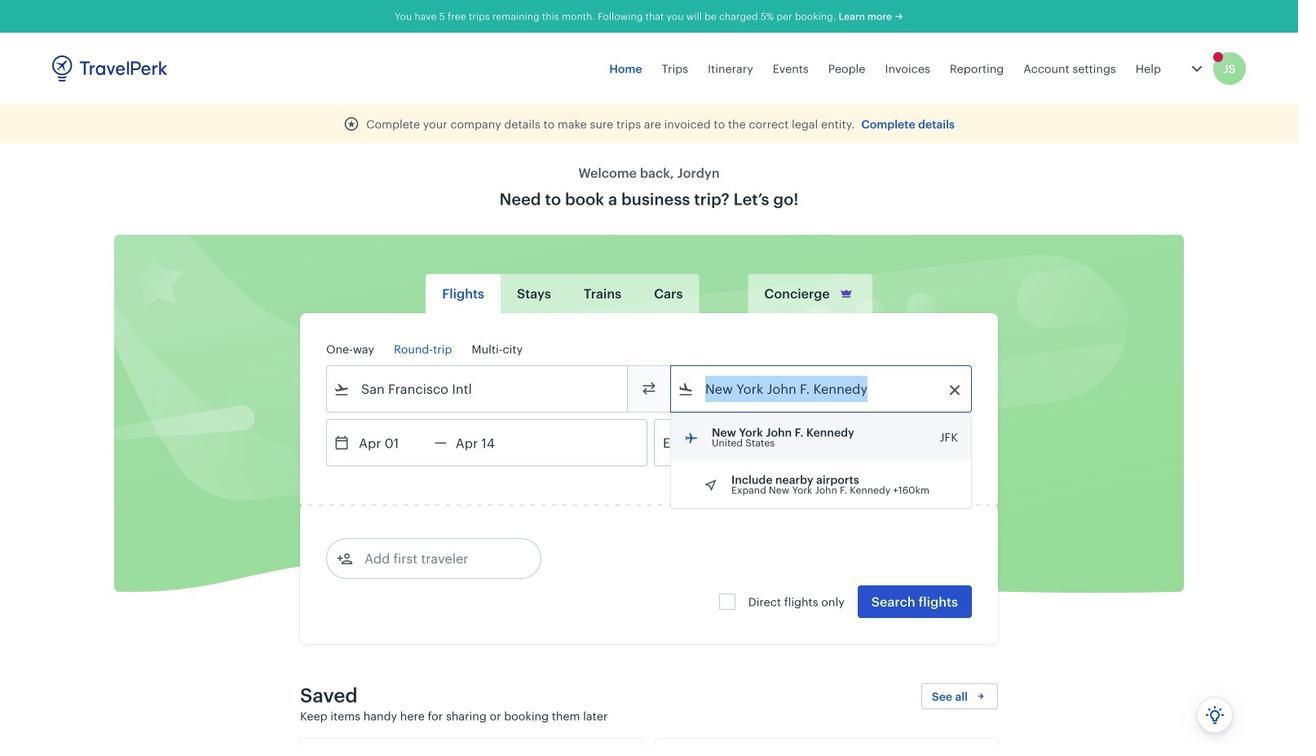Task type: describe. For each thing, give the bounding box(es) containing it.
Depart text field
[[350, 420, 435, 466]]

Add first traveler search field
[[353, 546, 523, 572]]

From search field
[[350, 376, 606, 402]]



Task type: vqa. For each thing, say whether or not it's contained in the screenshot.
"MOVE FORWARD TO SWITCH TO THE NEXT MONTH." icon
no



Task type: locate. For each thing, give the bounding box(es) containing it.
To search field
[[694, 376, 950, 402]]

Return text field
[[447, 420, 532, 466]]



